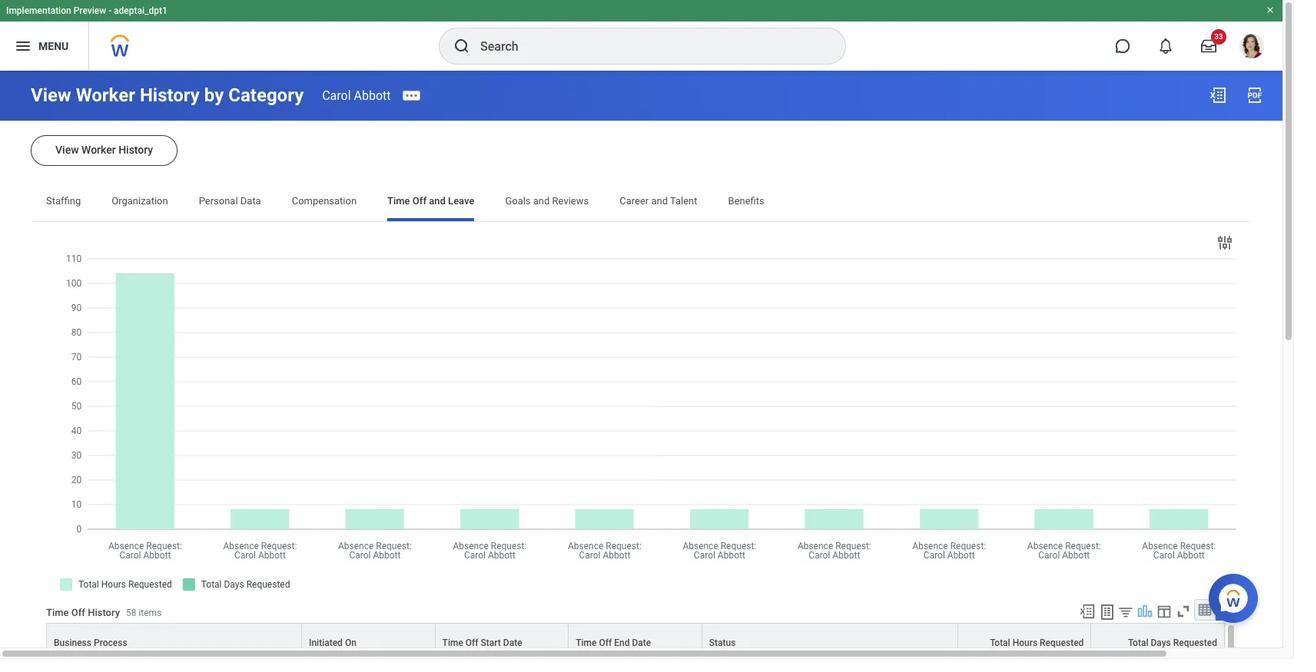 Task type: describe. For each thing, give the bounding box(es) containing it.
fullscreen image
[[1175, 603, 1192, 620]]

benefits
[[728, 195, 765, 207]]

click to view/edit grid preferences image
[[1156, 603, 1173, 620]]

talent
[[670, 195, 698, 207]]

status
[[709, 638, 736, 649]]

time off start date
[[443, 638, 522, 649]]

view printable version (pdf) image
[[1246, 86, 1265, 105]]

58
[[126, 608, 136, 619]]

and for goals and reviews
[[533, 195, 550, 207]]

initiated on
[[309, 638, 357, 649]]

off for start
[[466, 638, 479, 649]]

view for view worker history by category
[[31, 85, 71, 106]]

business process
[[54, 638, 127, 649]]

total for total hours requested
[[990, 638, 1011, 649]]

abbott
[[354, 88, 391, 103]]

hours
[[1013, 638, 1038, 649]]

justify image
[[14, 37, 32, 55]]

and for career and talent
[[651, 195, 668, 207]]

-
[[109, 5, 112, 16]]

table image
[[1198, 603, 1213, 618]]

reviews
[[552, 195, 589, 207]]

data
[[240, 195, 261, 207]]

view worker history button
[[31, 135, 178, 166]]

1 and from the left
[[429, 195, 446, 207]]

items
[[139, 608, 162, 619]]

carol abbott
[[322, 88, 391, 103]]

leave
[[448, 195, 475, 207]]

category
[[229, 85, 304, 106]]

off for history
[[71, 608, 85, 619]]

time for time off and leave
[[388, 195, 410, 207]]

export to excel image
[[1079, 603, 1096, 620]]

goals
[[505, 195, 531, 207]]

history for time off history 58 items
[[88, 608, 120, 619]]

business
[[54, 638, 91, 649]]

row inside view worker history by category main content
[[46, 624, 1225, 654]]

time off end date
[[576, 638, 651, 649]]

start
[[481, 638, 501, 649]]

view worker history by category
[[31, 85, 304, 106]]

career
[[620, 195, 649, 207]]

33
[[1215, 32, 1224, 41]]

worker for view worker history by category
[[76, 85, 135, 106]]

time for time off start date
[[443, 638, 463, 649]]

toolbar inside view worker history by category main content
[[1072, 600, 1237, 624]]

history for view worker history by category
[[140, 85, 200, 106]]

time for time off history 58 items
[[46, 608, 69, 619]]

history for view worker history
[[118, 144, 153, 156]]

by
[[204, 85, 224, 106]]

end
[[614, 638, 630, 649]]

organization
[[112, 195, 168, 207]]

inbox large image
[[1202, 38, 1217, 54]]



Task type: vqa. For each thing, say whether or not it's contained in the screenshot.
2nd and from the left
yes



Task type: locate. For each thing, give the bounding box(es) containing it.
menu
[[38, 40, 69, 52]]

expand table image
[[1219, 603, 1234, 618]]

requested for total days requested
[[1174, 638, 1218, 649]]

history left by
[[140, 85, 200, 106]]

on
[[345, 638, 357, 649]]

row containing business process
[[46, 624, 1225, 654]]

process
[[94, 638, 127, 649]]

0 horizontal spatial requested
[[1040, 638, 1084, 649]]

total hours requested
[[990, 638, 1084, 649]]

time off start date button
[[436, 624, 568, 654]]

0 horizontal spatial and
[[429, 195, 446, 207]]

time left leave
[[388, 195, 410, 207]]

off
[[413, 195, 427, 207], [71, 608, 85, 619], [466, 638, 479, 649], [599, 638, 612, 649]]

0 vertical spatial history
[[140, 85, 200, 106]]

time for time off end date
[[576, 638, 597, 649]]

0 horizontal spatial total
[[990, 638, 1011, 649]]

time up business
[[46, 608, 69, 619]]

preview
[[74, 5, 106, 16]]

tab list inside view worker history by category main content
[[31, 185, 1252, 221]]

1 total from the left
[[990, 638, 1011, 649]]

days
[[1151, 638, 1171, 649]]

view inside view worker history button
[[55, 144, 79, 156]]

0 vertical spatial view
[[31, 85, 71, 106]]

initiated
[[309, 638, 343, 649]]

view up the staffing
[[55, 144, 79, 156]]

time left start
[[443, 638, 463, 649]]

notifications large image
[[1159, 38, 1174, 54]]

2 total from the left
[[1129, 638, 1149, 649]]

0 horizontal spatial date
[[503, 638, 522, 649]]

2 date from the left
[[632, 638, 651, 649]]

adeptai_dpt1
[[114, 5, 167, 16]]

date for time off start date
[[503, 638, 522, 649]]

worker up organization
[[82, 144, 116, 156]]

time off and leave
[[388, 195, 475, 207]]

and left leave
[[429, 195, 446, 207]]

menu button
[[0, 22, 89, 71]]

compensation
[[292, 195, 357, 207]]

menu banner
[[0, 0, 1283, 71]]

status button
[[702, 624, 958, 654]]

business process button
[[47, 624, 301, 654]]

time
[[388, 195, 410, 207], [46, 608, 69, 619], [443, 638, 463, 649], [576, 638, 597, 649]]

off left leave
[[413, 195, 427, 207]]

time off end date button
[[569, 624, 702, 654]]

history up organization
[[118, 144, 153, 156]]

33 button
[[1192, 29, 1227, 63]]

history left 58
[[88, 608, 120, 619]]

total days requested
[[1129, 638, 1218, 649]]

implementation
[[6, 5, 71, 16]]

1 vertical spatial history
[[118, 144, 153, 156]]

date right end
[[632, 638, 651, 649]]

1 horizontal spatial and
[[533, 195, 550, 207]]

off up business
[[71, 608, 85, 619]]

0 vertical spatial worker
[[76, 85, 135, 106]]

1 vertical spatial view
[[55, 144, 79, 156]]

2 requested from the left
[[1174, 638, 1218, 649]]

and right goals
[[533, 195, 550, 207]]

total days requested button
[[1092, 624, 1225, 654]]

tab list containing staffing
[[31, 185, 1252, 221]]

requested
[[1040, 638, 1084, 649], [1174, 638, 1218, 649]]

1 horizontal spatial total
[[1129, 638, 1149, 649]]

total left days on the bottom of the page
[[1129, 638, 1149, 649]]

worker up view worker history
[[76, 85, 135, 106]]

view worker history
[[55, 144, 153, 156]]

export to excel image
[[1209, 86, 1228, 105]]

configure and view chart data image
[[1216, 234, 1235, 252]]

off for end
[[599, 638, 612, 649]]

2 and from the left
[[533, 195, 550, 207]]

personal
[[199, 195, 238, 207]]

off for and
[[413, 195, 427, 207]]

toolbar
[[1072, 600, 1237, 624]]

view
[[31, 85, 71, 106], [55, 144, 79, 156]]

off left end
[[599, 638, 612, 649]]

close environment banner image
[[1266, 5, 1275, 15]]

3 and from the left
[[651, 195, 668, 207]]

career and talent
[[620, 195, 698, 207]]

expand/collapse chart image
[[1137, 603, 1154, 620]]

2 horizontal spatial and
[[651, 195, 668, 207]]

carol abbott link
[[322, 88, 391, 103]]

export to worksheets image
[[1099, 603, 1117, 622]]

select to filter grid data image
[[1118, 604, 1135, 620]]

time off history 58 items
[[46, 608, 162, 619]]

date for time off end date
[[632, 638, 651, 649]]

requested down the fullscreen 'image'
[[1174, 638, 1218, 649]]

worker for view worker history
[[82, 144, 116, 156]]

1 vertical spatial worker
[[82, 144, 116, 156]]

view down menu
[[31, 85, 71, 106]]

view for view worker history
[[55, 144, 79, 156]]

2 vertical spatial history
[[88, 608, 120, 619]]

1 horizontal spatial requested
[[1174, 638, 1218, 649]]

1 horizontal spatial date
[[632, 638, 651, 649]]

and
[[429, 195, 446, 207], [533, 195, 550, 207], [651, 195, 668, 207]]

total hours requested button
[[958, 624, 1091, 654]]

1 date from the left
[[503, 638, 522, 649]]

view worker history by category main content
[[0, 71, 1283, 660]]

initiated on button
[[302, 624, 435, 654]]

staffing
[[46, 195, 81, 207]]

date right start
[[503, 638, 522, 649]]

implementation preview -   adeptai_dpt1
[[6, 5, 167, 16]]

date
[[503, 638, 522, 649], [632, 638, 651, 649]]

and left the talent
[[651, 195, 668, 207]]

worker
[[76, 85, 135, 106], [82, 144, 116, 156]]

worker inside button
[[82, 144, 116, 156]]

personal data
[[199, 195, 261, 207]]

total left hours
[[990, 638, 1011, 649]]

total for total days requested
[[1129, 638, 1149, 649]]

carol
[[322, 88, 351, 103]]

time inside "tab list"
[[388, 195, 410, 207]]

profile logan mcneil image
[[1240, 34, 1265, 62]]

1 requested from the left
[[1040, 638, 1084, 649]]

row
[[46, 624, 1225, 654]]

goals and reviews
[[505, 195, 589, 207]]

history
[[140, 85, 200, 106], [118, 144, 153, 156], [88, 608, 120, 619]]

off left start
[[466, 638, 479, 649]]

requested right hours
[[1040, 638, 1084, 649]]

tab list
[[31, 185, 1252, 221]]

Search Workday  search field
[[480, 29, 814, 63]]

requested for total hours requested
[[1040, 638, 1084, 649]]

search image
[[453, 37, 471, 55]]

time left end
[[576, 638, 597, 649]]

history inside button
[[118, 144, 153, 156]]

total
[[990, 638, 1011, 649], [1129, 638, 1149, 649]]



